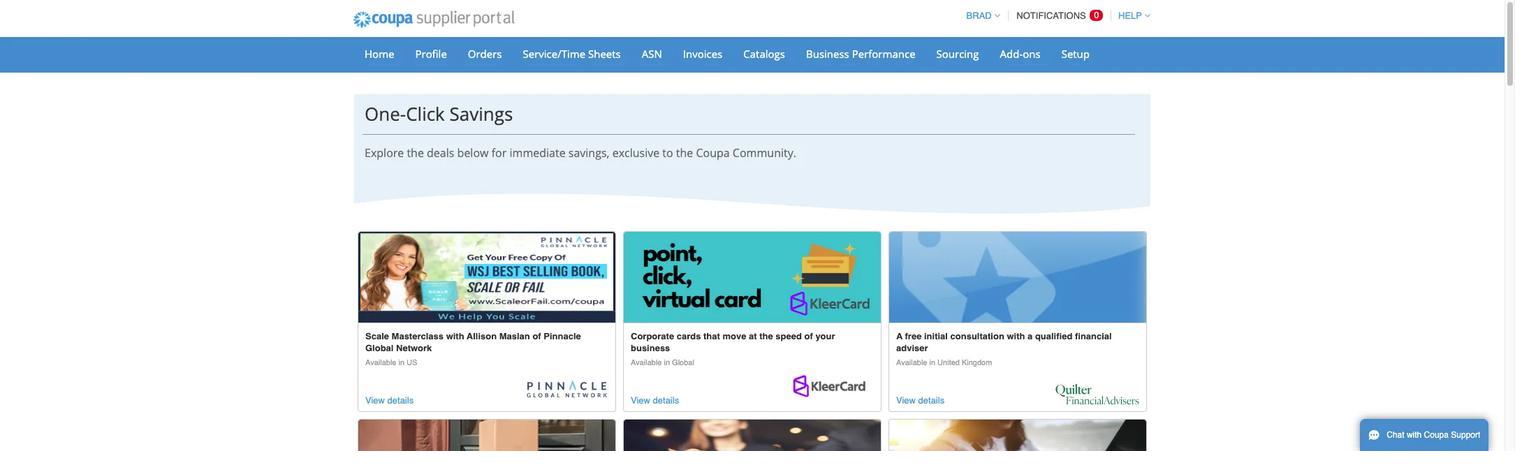 Task type: locate. For each thing, give the bounding box(es) containing it.
free
[[905, 331, 922, 342]]

0 horizontal spatial details
[[387, 395, 414, 406]]

0 horizontal spatial available
[[365, 358, 396, 368]]

of inside corporate cards that move at the speed of your business available in global
[[804, 331, 813, 342]]

the
[[407, 145, 424, 161], [676, 145, 693, 161], [759, 331, 773, 342]]

kleercard image down your
[[790, 374, 874, 405]]

with left a
[[1007, 331, 1025, 342]]

2 horizontal spatial view details button
[[896, 393, 945, 408]]

setup
[[1062, 47, 1090, 61]]

global down cards
[[672, 358, 694, 368]]

business
[[806, 47, 849, 61]]

with right the chat
[[1407, 430, 1422, 440]]

deals
[[427, 145, 454, 161]]

details down united
[[918, 395, 945, 406]]

2 view from the left
[[631, 395, 650, 406]]

savings,
[[568, 145, 609, 161]]

0 horizontal spatial global
[[365, 343, 394, 354]]

of left your
[[804, 331, 813, 342]]

pinnacle global network image down pinnacle on the bottom left of the page
[[525, 381, 608, 405]]

of right maslan
[[533, 331, 541, 342]]

view
[[365, 395, 385, 406], [631, 395, 650, 406], [896, 395, 916, 406]]

0 horizontal spatial in
[[399, 358, 405, 368]]

1 vertical spatial global
[[672, 358, 694, 368]]

2 available from the left
[[631, 358, 662, 368]]

us
[[407, 358, 417, 368]]

coupa left support
[[1424, 430, 1449, 440]]

0 horizontal spatial coupa
[[696, 145, 730, 161]]

view down the adviser
[[896, 395, 916, 406]]

the inside corporate cards that move at the speed of your business available in global
[[759, 331, 773, 342]]

available down business
[[631, 358, 662, 368]]

view details button for a free initial consultation with a qualified financial adviser
[[896, 393, 945, 408]]

brad
[[967, 10, 992, 21]]

a free initial consultation with a qualified financial adviser available in united kingdom
[[896, 331, 1112, 368]]

1 horizontal spatial coupa
[[1424, 430, 1449, 440]]

available down 'scale'
[[365, 358, 396, 368]]

below
[[457, 145, 489, 161]]

view details button for corporate cards that move at the speed of your business
[[631, 393, 679, 408]]

1 details from the left
[[387, 395, 414, 406]]

view details down united
[[896, 395, 945, 406]]

view details button down united
[[896, 393, 945, 408]]

1 horizontal spatial of
[[804, 331, 813, 342]]

profile link
[[406, 43, 456, 64]]

2 horizontal spatial available
[[896, 358, 927, 368]]

1 available from the left
[[365, 358, 396, 368]]

0 vertical spatial quilter financial advisers image
[[889, 232, 1146, 323]]

masterclass
[[392, 331, 444, 342]]

global inside corporate cards that move at the speed of your business available in global
[[672, 358, 694, 368]]

0 horizontal spatial view details
[[365, 395, 414, 406]]

details down business
[[653, 395, 679, 406]]

in inside the a free initial consultation with a qualified financial adviser available in united kingdom
[[929, 358, 935, 368]]

1 horizontal spatial global
[[672, 358, 694, 368]]

2 details from the left
[[653, 395, 679, 406]]

global inside scale masterclass with allison maslan of pinnacle global network available in us
[[365, 343, 394, 354]]

exclusive
[[612, 145, 660, 161]]

0 horizontal spatial view
[[365, 395, 385, 406]]

with inside button
[[1407, 430, 1422, 440]]

2 horizontal spatial with
[[1407, 430, 1422, 440]]

navigation
[[960, 2, 1151, 29]]

pinnacle global network image up allison
[[358, 232, 615, 323]]

initial
[[924, 331, 948, 342]]

coupa
[[696, 145, 730, 161], [1424, 430, 1449, 440]]

1 horizontal spatial view details
[[631, 395, 679, 406]]

2 horizontal spatial view details
[[896, 395, 945, 406]]

view down business
[[631, 395, 650, 406]]

view details down us
[[365, 395, 414, 406]]

at
[[749, 331, 757, 342]]

3 view details button from the left
[[896, 393, 945, 408]]

the right at
[[759, 331, 773, 342]]

with inside the a free initial consultation with a qualified financial adviser available in united kingdom
[[1007, 331, 1025, 342]]

2 view details button from the left
[[631, 393, 679, 408]]

orders link
[[459, 43, 511, 64]]

consultation
[[950, 331, 1004, 342]]

1 view details button from the left
[[365, 393, 414, 408]]

1 horizontal spatial with
[[1007, 331, 1025, 342]]

in left us
[[399, 358, 405, 368]]

quilter financial advisers image
[[889, 232, 1146, 323], [1056, 383, 1139, 405]]

with
[[446, 331, 464, 342], [1007, 331, 1025, 342], [1407, 430, 1422, 440]]

1 horizontal spatial details
[[653, 395, 679, 406]]

global down 'scale'
[[365, 343, 394, 354]]

3 view from the left
[[896, 395, 916, 406]]

the right to
[[676, 145, 693, 161]]

2 horizontal spatial view
[[896, 395, 916, 406]]

2 view details from the left
[[631, 395, 679, 406]]

pinnacle
[[544, 331, 581, 342]]

invoices link
[[674, 43, 732, 64]]

1 horizontal spatial available
[[631, 358, 662, 368]]

chat
[[1387, 430, 1405, 440]]

the left deals
[[407, 145, 424, 161]]

global
[[365, 343, 394, 354], [672, 358, 694, 368]]

1 horizontal spatial view
[[631, 395, 650, 406]]

corporate cards that move at the speed of your business available in global
[[631, 331, 835, 368]]

0 horizontal spatial view details button
[[365, 393, 414, 408]]

view details button down business
[[631, 393, 679, 408]]

view details button
[[365, 393, 414, 408], [631, 393, 679, 408], [896, 393, 945, 408]]

with left allison
[[446, 331, 464, 342]]

0 vertical spatial coupa
[[696, 145, 730, 161]]

view details
[[365, 395, 414, 406], [631, 395, 679, 406], [896, 395, 945, 406]]

view details for corporate cards that move at the speed of your business
[[631, 395, 679, 406]]

quilter financial advisers image up a
[[889, 232, 1146, 323]]

1 vertical spatial coupa
[[1424, 430, 1449, 440]]

available inside scale masterclass with allison maslan of pinnacle global network available in us
[[365, 358, 396, 368]]

view down 'scale'
[[365, 395, 385, 406]]

invoices
[[683, 47, 723, 61]]

view details down business
[[631, 395, 679, 406]]

network
[[396, 343, 432, 354]]

scale
[[365, 331, 389, 342]]

view for scale masterclass with allison maslan of pinnacle global network
[[365, 395, 385, 406]]

explore the deals below for immediate savings, exclusive to the coupa community.
[[365, 145, 796, 161]]

1 vertical spatial pinnacle global network image
[[525, 381, 608, 405]]

your
[[815, 331, 835, 342]]

3 in from the left
[[929, 358, 935, 368]]

in inside corporate cards that move at the speed of your business available in global
[[664, 358, 670, 368]]

adviser
[[896, 343, 928, 354]]

1 view details from the left
[[365, 395, 414, 406]]

view details button down us
[[365, 393, 414, 408]]

in inside scale masterclass with allison maslan of pinnacle global network available in us
[[399, 358, 405, 368]]

service/time sheets
[[523, 47, 621, 61]]

of
[[533, 331, 541, 342], [804, 331, 813, 342]]

3 available from the left
[[896, 358, 927, 368]]

coupa right to
[[696, 145, 730, 161]]

0 horizontal spatial of
[[533, 331, 541, 342]]

kleercard image
[[624, 232, 881, 323], [790, 374, 874, 405]]

coupa inside button
[[1424, 430, 1449, 440]]

1 view from the left
[[365, 395, 385, 406]]

kleercard image up at
[[624, 232, 881, 323]]

one-click savings
[[365, 101, 513, 126]]

qualified
[[1035, 331, 1073, 342]]

details down us
[[387, 395, 414, 406]]

business
[[631, 343, 670, 354]]

in
[[399, 358, 405, 368], [664, 358, 670, 368], [929, 358, 935, 368]]

available
[[365, 358, 396, 368], [631, 358, 662, 368], [896, 358, 927, 368]]

ons
[[1023, 47, 1041, 61]]

2 of from the left
[[804, 331, 813, 342]]

catalogs link
[[734, 43, 794, 64]]

asn
[[642, 47, 662, 61]]

pinnacle global network image
[[358, 232, 615, 323], [525, 381, 608, 405]]

2 horizontal spatial the
[[759, 331, 773, 342]]

2 horizontal spatial details
[[918, 395, 945, 406]]

2 in from the left
[[664, 358, 670, 368]]

view details for scale masterclass with allison maslan of pinnacle global network
[[365, 395, 414, 406]]

in left united
[[929, 358, 935, 368]]

1 horizontal spatial view details button
[[631, 393, 679, 408]]

available inside corporate cards that move at the speed of your business available in global
[[631, 358, 662, 368]]

united
[[938, 358, 960, 368]]

profile
[[415, 47, 447, 61]]

1 of from the left
[[533, 331, 541, 342]]

3 details from the left
[[918, 395, 945, 406]]

quilter financial advisers image down financial
[[1056, 383, 1139, 405]]

2 horizontal spatial in
[[929, 358, 935, 368]]

kingdom
[[962, 358, 992, 368]]

in for adviser
[[929, 358, 935, 368]]

0 vertical spatial global
[[365, 343, 394, 354]]

1 horizontal spatial in
[[664, 358, 670, 368]]

3 view details from the left
[[896, 395, 945, 406]]

speed
[[776, 331, 802, 342]]

0 horizontal spatial with
[[446, 331, 464, 342]]

1 in from the left
[[399, 358, 405, 368]]

details
[[387, 395, 414, 406], [653, 395, 679, 406], [918, 395, 945, 406]]

details for corporate cards that move at the speed of your business
[[653, 395, 679, 406]]

available inside the a free initial consultation with a qualified financial adviser available in united kingdom
[[896, 358, 927, 368]]

in down business
[[664, 358, 670, 368]]

available down the adviser
[[896, 358, 927, 368]]

catalogs
[[743, 47, 785, 61]]

view details for a free initial consultation with a qualified financial adviser
[[896, 395, 945, 406]]

support
[[1451, 430, 1480, 440]]



Task type: vqa. For each thing, say whether or not it's contained in the screenshot.
right Available
yes



Task type: describe. For each thing, give the bounding box(es) containing it.
0 vertical spatial kleercard image
[[624, 232, 881, 323]]

add-ons
[[1000, 47, 1041, 61]]

service/time
[[523, 47, 585, 61]]

business performance
[[806, 47, 915, 61]]

notifications
[[1017, 10, 1089, 21]]

one-
[[365, 101, 406, 126]]

maslan
[[499, 331, 530, 342]]

sheets
[[588, 47, 621, 61]]

move
[[723, 331, 746, 342]]

details for scale masterclass with allison maslan of pinnacle global network
[[387, 395, 414, 406]]

explore
[[365, 145, 404, 161]]

to
[[662, 145, 673, 161]]

sourcing link
[[927, 43, 988, 64]]

setup link
[[1052, 43, 1099, 64]]

available for network
[[365, 358, 396, 368]]

chat with coupa support
[[1387, 430, 1480, 440]]

notifications link
[[1011, 2, 1106, 29]]

chat with coupa support button
[[1360, 419, 1489, 451]]

for
[[492, 145, 507, 161]]

0 horizontal spatial the
[[407, 145, 424, 161]]

view for corporate cards that move at the speed of your business
[[631, 395, 650, 406]]

savings
[[450, 101, 513, 126]]

cards
[[677, 331, 701, 342]]

performance
[[852, 47, 915, 61]]

click
[[406, 101, 445, 126]]

home link
[[356, 43, 403, 64]]

1 horizontal spatial the
[[676, 145, 693, 161]]

available for adviser
[[896, 358, 927, 368]]

a
[[1028, 331, 1033, 342]]

0 vertical spatial pinnacle global network image
[[358, 232, 615, 323]]

1 vertical spatial quilter financial advisers image
[[1056, 383, 1139, 405]]

sourcing
[[936, 47, 979, 61]]

corporate
[[631, 331, 674, 342]]

1 vertical spatial kleercard image
[[790, 374, 874, 405]]

orders
[[468, 47, 502, 61]]

brad link
[[960, 10, 1000, 21]]

service/time sheets link
[[514, 43, 630, 64]]

add-
[[1000, 47, 1023, 61]]

financial
[[1075, 331, 1112, 342]]

scale masterclass with allison maslan of pinnacle global network available in us
[[365, 331, 581, 368]]

coupa supplier portal image
[[344, 2, 524, 37]]

view for a free initial consultation with a qualified financial adviser
[[896, 395, 916, 406]]

details for a free initial consultation with a qualified financial adviser
[[918, 395, 945, 406]]

immediate
[[510, 145, 566, 161]]

a
[[896, 331, 903, 342]]

allison
[[467, 331, 497, 342]]

community.
[[733, 145, 796, 161]]

navigation containing brad
[[960, 2, 1151, 29]]

asn link
[[633, 43, 671, 64]]

of inside scale masterclass with allison maslan of pinnacle global network available in us
[[533, 331, 541, 342]]

that
[[703, 331, 720, 342]]

business performance link
[[797, 43, 925, 64]]

in for network
[[399, 358, 405, 368]]

view details button for scale masterclass with allison maslan of pinnacle global network
[[365, 393, 414, 408]]

add-ons link
[[991, 43, 1050, 64]]

with inside scale masterclass with allison maslan of pinnacle global network available in us
[[446, 331, 464, 342]]

home
[[365, 47, 394, 61]]



